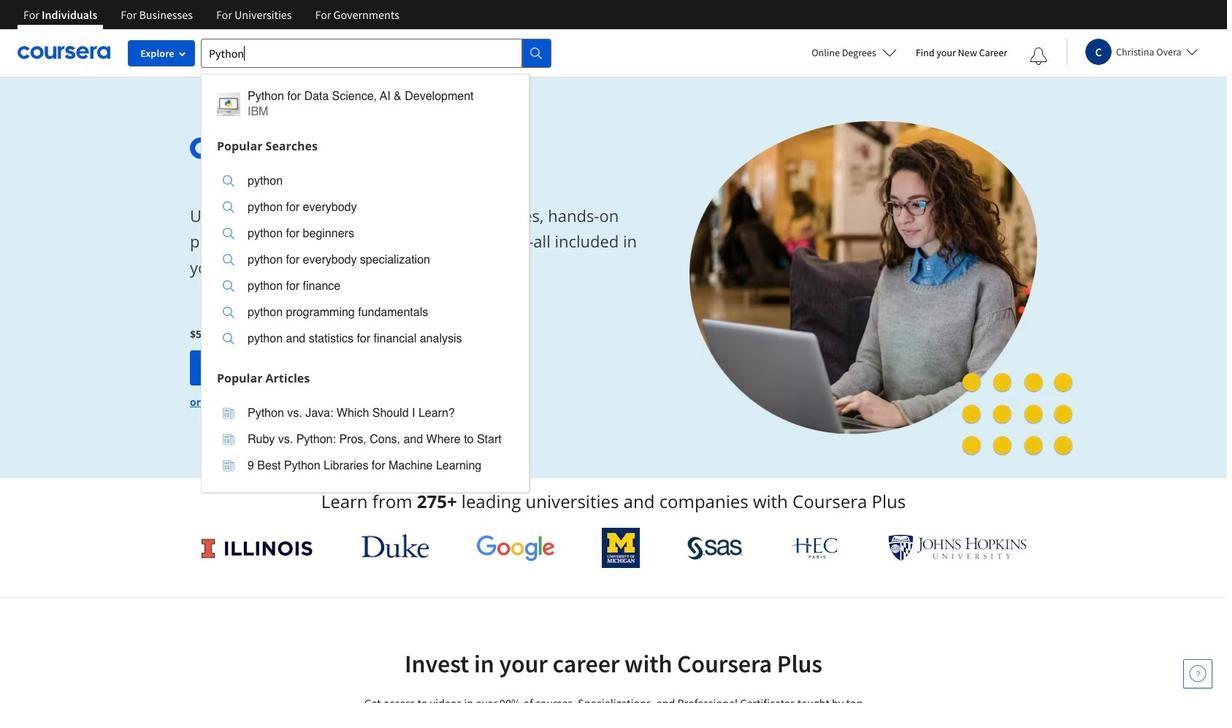 Task type: vqa. For each thing, say whether or not it's contained in the screenshot.
Google image
yes



Task type: locate. For each thing, give the bounding box(es) containing it.
1 vertical spatial list box
[[202, 391, 529, 492]]

coursera plus image
[[190, 137, 412, 159]]

suggestion image image
[[217, 92, 240, 116], [223, 175, 235, 187], [223, 202, 235, 213], [223, 228, 235, 240], [223, 254, 235, 266], [223, 281, 235, 292], [223, 307, 235, 319], [223, 333, 235, 345], [223, 408, 235, 419], [223, 434, 235, 446], [223, 460, 235, 472]]

list box
[[202, 159, 529, 365], [202, 391, 529, 492]]

0 vertical spatial list box
[[202, 159, 529, 365]]

hec paris image
[[790, 533, 841, 563]]

banner navigation
[[12, 0, 411, 29]]

None search field
[[201, 38, 552, 493]]

sas image
[[688, 537, 743, 560]]



Task type: describe. For each thing, give the bounding box(es) containing it.
duke university image
[[361, 535, 429, 558]]

university of michigan image
[[602, 528, 640, 569]]

2 list box from the top
[[202, 391, 529, 492]]

autocomplete results list box
[[201, 73, 530, 493]]

What do you want to learn? text field
[[201, 38, 523, 68]]

help center image
[[1190, 666, 1207, 683]]

google image
[[476, 535, 555, 562]]

1 list box from the top
[[202, 159, 529, 365]]

johns hopkins university image
[[889, 535, 1027, 562]]

university of illinois at urbana-champaign image
[[200, 537, 314, 560]]

coursera image
[[18, 41, 110, 64]]



